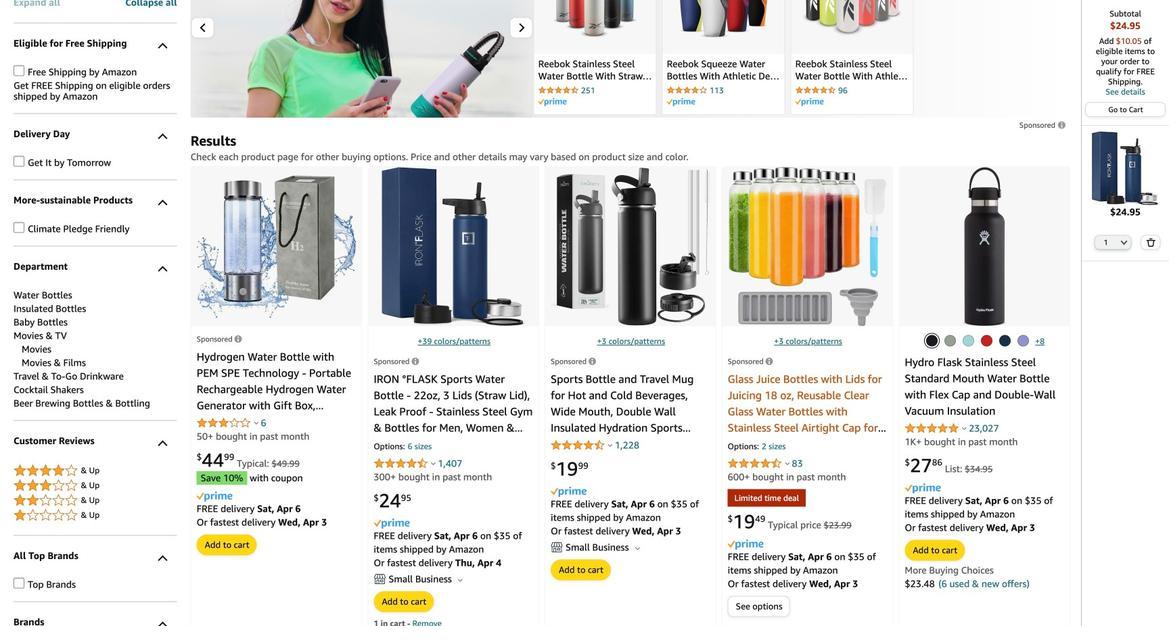 Task type: describe. For each thing, give the bounding box(es) containing it.
sponsored ad - iron °flask sports water bottle - 22oz, 3 lids (straw lid), leak proof - stainless steel gym & bottles for ... image
[[382, 167, 526, 327]]

checkbox image for first section collapse image from the bottom
[[14, 578, 24, 589]]

2 section collapse image from the top
[[158, 556, 168, 566]]

3 stars & up element
[[14, 478, 177, 495]]

sponsored ad - brewberry sports bottle and travel mug for hot and cold beverages, wide mouth, double wall insulated hydrat... image
[[551, 168, 711, 326]]

checkbox image for 1st section collapse icon from the top
[[14, 65, 24, 76]]

eligible for prime. image
[[539, 98, 567, 106]]

dropdown image
[[1121, 240, 1128, 246]]



Task type: vqa. For each thing, say whether or not it's contained in the screenshot.
the topmost popover icon
yes



Task type: locate. For each thing, give the bounding box(es) containing it.
sponsored ad - zukro glass juice bottles with lids for juicing 18 oz, reusable clear glass water bottles with stainless st... image
[[729, 167, 887, 327]]

checkbox image for second section collapse icon from the top
[[14, 156, 24, 167]]

0 vertical spatial popover image
[[254, 422, 259, 425]]

1 horizontal spatial popover image
[[431, 462, 436, 466]]

sponsored ad - hydrogen water bottle with pem spe technology - portable rechargeable hydrogen water generator with gift bo... image
[[197, 175, 356, 318]]

1 star & up element
[[14, 508, 177, 524]]

4 checkbox image from the top
[[14, 578, 24, 589]]

None submit
[[1142, 236, 1161, 250]]

4 section collapse image from the top
[[158, 441, 168, 451]]

1 checkbox image from the top
[[14, 65, 24, 76]]

0 horizontal spatial eligible for prime. image
[[667, 98, 696, 106]]

0 vertical spatial section collapse image
[[158, 266, 168, 276]]

free delivery sat, apr 6 element
[[197, 504, 301, 515]]

2 horizontal spatial popover image
[[608, 444, 613, 447]]

3 checkbox image from the top
[[14, 222, 24, 233]]

section collapse image
[[158, 266, 168, 276], [158, 556, 168, 566]]

eligible for prime. image
[[667, 98, 696, 106], [796, 98, 824, 106]]

1 horizontal spatial eligible for prime. image
[[796, 98, 824, 106]]

1 eligible for prime. image from the left
[[667, 98, 696, 106]]

1 vertical spatial popover image
[[608, 444, 613, 447]]

section collapse image
[[158, 43, 168, 52], [158, 134, 168, 143], [158, 200, 168, 210], [158, 441, 168, 451]]

free delivery sat, apr 6 on $35 of items shipped by amazon element
[[905, 496, 1054, 520], [551, 499, 700, 524], [374, 531, 522, 555], [728, 552, 877, 576]]

popover image
[[254, 422, 259, 425], [608, 444, 613, 447], [431, 462, 436, 466]]

or fastest delivery wed, apr 3 element
[[197, 517, 327, 528], [905, 523, 1036, 534], [551, 526, 682, 537], [728, 579, 859, 590]]

1 section collapse image from the top
[[158, 266, 168, 276]]

2 stars & up element
[[14, 493, 177, 509]]

or fastest delivery thu, apr 4 element
[[374, 558, 502, 569]]

checkbox image
[[14, 65, 24, 76], [14, 156, 24, 167], [14, 222, 24, 233], [14, 578, 24, 589]]

delete image
[[1147, 238, 1157, 247]]

4 stars & up element
[[14, 463, 177, 480]]

2 eligible for prime. image from the left
[[796, 98, 824, 106]]

2 checkbox image from the top
[[14, 156, 24, 167]]

1 section collapse image from the top
[[158, 43, 168, 52]]

3 section collapse image from the top
[[158, 200, 168, 210]]

iron &deg;flask sports water bottle - 22oz, 3 lids (straw lid), leak proof - stainless steel gym &amp; bottles for men, women &amp; kids - double walled, insulated thermos - valentines day gifts for him or her image
[[1089, 131, 1163, 206]]

2 section collapse image from the top
[[158, 134, 168, 143]]

2 vertical spatial popover image
[[431, 462, 436, 466]]

hydro flask stainless steel standard mouth water bottle with flex cap and double-wall vacuum insulation image
[[963, 167, 1007, 327]]

checkbox image for third section collapse icon from the top
[[14, 222, 24, 233]]

1 vertical spatial section collapse image
[[158, 556, 168, 566]]

amazon prime image
[[905, 484, 941, 494], [551, 488, 587, 498], [197, 492, 233, 502], [374, 519, 410, 530], [728, 540, 764, 551]]

0 horizontal spatial popover image
[[254, 422, 259, 425]]



